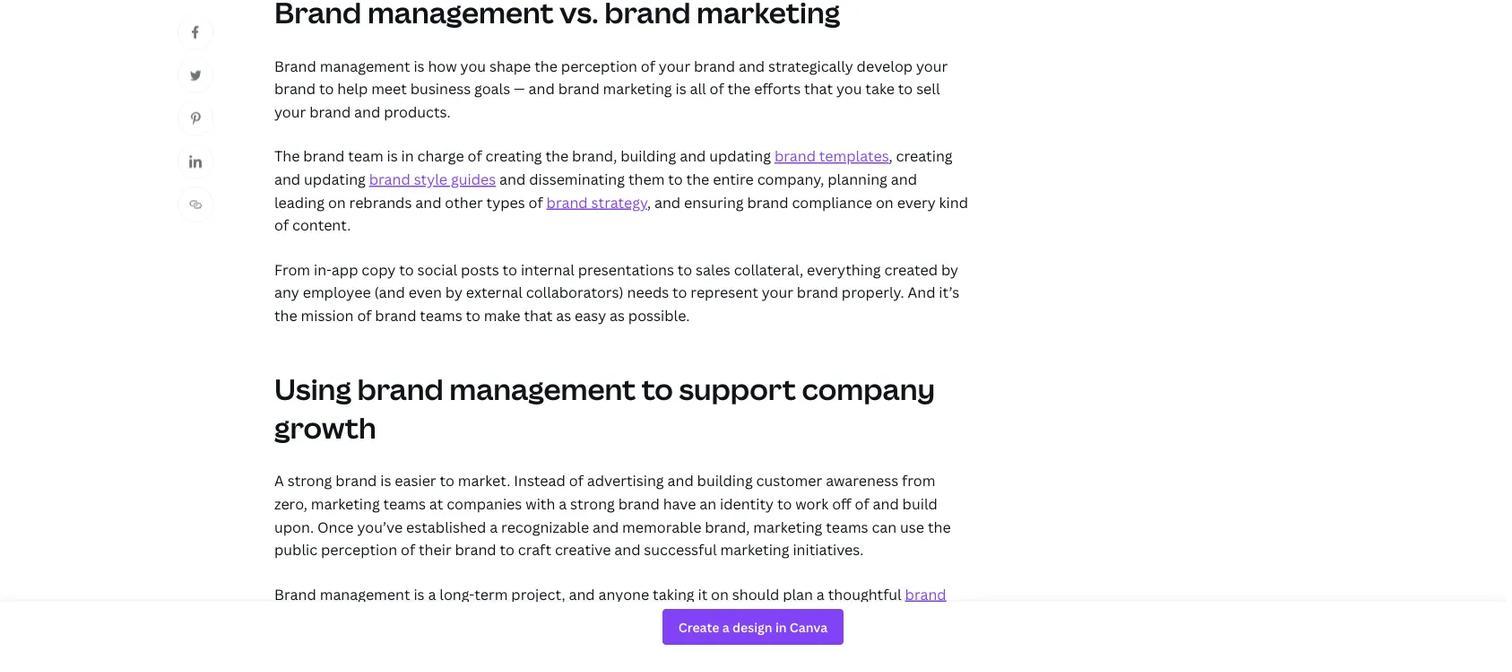 Task type: vqa. For each thing, say whether or not it's contained in the screenshot.
perception
yes



Task type: locate. For each thing, give the bounding box(es) containing it.
brand, down the an
[[705, 517, 750, 536]]

management up for
[[320, 584, 410, 604]]

work
[[796, 494, 829, 513]]

brand down the help
[[310, 102, 351, 121]]

building up the an
[[697, 471, 753, 490]]

1 vertical spatial ,
[[647, 192, 651, 212]]

0 vertical spatial brand
[[274, 56, 316, 75]]

brand up future.
[[905, 584, 947, 604]]

2 brand from the top
[[274, 584, 316, 604]]

business
[[411, 79, 471, 98]]

0 horizontal spatial their
[[419, 540, 452, 559]]

advertising
[[587, 471, 664, 490]]

0 vertical spatial management
[[320, 56, 410, 75]]

for
[[335, 607, 355, 627]]

0 horizontal spatial updating
[[304, 169, 366, 189]]

collateral,
[[734, 260, 804, 279]]

1 brand from the top
[[274, 56, 316, 75]]

strategy left for
[[274, 607, 331, 627]]

the up ensuring
[[687, 169, 710, 189]]

0 horizontal spatial brand,
[[572, 146, 617, 166]]

1 vertical spatial brand
[[274, 584, 316, 604]]

updating up entire at the top of the page
[[710, 146, 771, 166]]

the
[[535, 56, 558, 75], [728, 79, 751, 98], [546, 146, 569, 166], [687, 169, 710, 189], [274, 306, 298, 325], [928, 517, 951, 536], [641, 607, 664, 627], [838, 607, 861, 627]]

the right use
[[928, 517, 951, 536]]

1 vertical spatial term
[[708, 607, 741, 627]]

that inside the from in-app copy to social posts to internal presentations to sales collateral, everything created by any employee (and even by external collaborators) needs to represent your brand properly. and it's the mission of brand teams to make that as easy as possible.
[[524, 306, 553, 325]]

1 vertical spatial perception
[[321, 540, 397, 559]]

you left take
[[837, 79, 862, 98]]

entire
[[713, 169, 754, 189]]

brand strategy link down the disseminating
[[547, 192, 647, 212]]

1 vertical spatial brand,
[[705, 517, 750, 536]]

teams down the off
[[826, 517, 869, 536]]

0 vertical spatial ,
[[889, 146, 893, 166]]

1 vertical spatial you
[[837, 79, 862, 98]]

2 horizontal spatial on
[[876, 192, 894, 212]]

, inside , creating and updating
[[889, 146, 893, 166]]

1 vertical spatial teams
[[383, 494, 426, 513]]

building up them
[[621, 146, 676, 166]]

1 horizontal spatial strategy
[[592, 192, 647, 212]]

is left long-
[[414, 584, 425, 604]]

0 vertical spatial brand strategy
[[547, 192, 647, 212]]

1 horizontal spatial as
[[610, 306, 625, 325]]

1 horizontal spatial ,
[[889, 146, 893, 166]]

, inside , and ensuring brand compliance on every kind of content.
[[647, 192, 651, 212]]

your down collateral,
[[762, 283, 794, 302]]

thoughtful
[[828, 584, 902, 604]]

them
[[629, 169, 665, 189]]

brand up the all
[[694, 56, 735, 75]]

social
[[417, 260, 457, 279]]

0 vertical spatial strategy
[[592, 192, 647, 212]]

, creating and updating
[[274, 146, 953, 189]]

your
[[659, 56, 691, 75], [917, 56, 948, 75], [274, 102, 306, 121], [762, 283, 794, 302]]

, and ensuring brand compliance on every kind of content.
[[274, 192, 969, 234]]

initiatives.
[[793, 540, 864, 559]]

2 horizontal spatial building
[[697, 471, 753, 490]]

strategy down , creating and updating
[[592, 192, 647, 212]]

brand inside the using brand management to support company growth
[[357, 369, 444, 408]]

craft
[[518, 540, 552, 559]]

and down the
[[274, 169, 301, 189]]

as down collaborators) on the left top
[[556, 306, 572, 325]]

1 horizontal spatial perception
[[561, 56, 638, 75]]

in
[[401, 146, 414, 166], [588, 607, 601, 627]]

long-
[[440, 584, 475, 604]]

2 as from the left
[[610, 306, 625, 325]]

management for you
[[320, 56, 410, 75]]

management inside "brand management is how you shape the perception of your brand and strategically develop your brand to help meet business goals — and brand marketing is all of the efforts that you take to sell your brand and products."
[[320, 56, 410, 75]]

perception inside a strong brand is easier to market. instead of advertising and building customer awareness from zero, marketing teams at companies with a strong brand have an identity to work off of and build upon. once you've established a recognizable and memorable brand, marketing teams can use the public perception of their brand to craft creative and successful marketing initiatives.
[[321, 540, 397, 559]]

future.
[[865, 607, 911, 627]]

term down it
[[708, 607, 741, 627]]

1 vertical spatial updating
[[304, 169, 366, 189]]

and inside , creating and updating
[[274, 169, 301, 189]]

in up the "style"
[[401, 146, 414, 166]]

the inside the from in-app copy to social posts to internal presentations to sales collateral, everything created by any employee (and even by external collaborators) needs to represent your brand properly. and it's the mission of brand teams to make that as easy as possible.
[[274, 306, 298, 325]]

brand, up the disseminating
[[572, 146, 617, 166]]

using brand management to support company growth
[[274, 369, 936, 447]]

brand down advertising
[[619, 494, 660, 513]]

brand strategy down creative
[[274, 584, 947, 627]]

management up the help
[[320, 56, 410, 75]]

creating
[[486, 146, 542, 166], [896, 146, 953, 166]]

that right make
[[524, 306, 553, 325]]

and down them
[[655, 192, 681, 212]]

0 vertical spatial teams
[[420, 306, 463, 325]]

to up the at
[[440, 471, 455, 490]]

0 vertical spatial brand strategy link
[[547, 192, 647, 212]]

teams down easier
[[383, 494, 426, 513]]

can
[[872, 517, 897, 536]]

2 creating from the left
[[896, 146, 953, 166]]

on left the every
[[876, 192, 894, 212]]

public
[[274, 540, 318, 559]]

brand strategy link down creative
[[274, 584, 947, 627]]

internal
[[521, 260, 575, 279]]

everything
[[807, 260, 881, 279]]

0 horizontal spatial term
[[475, 584, 508, 604]]

0 vertical spatial perception
[[561, 56, 638, 75]]

teams down even
[[420, 306, 463, 325]]

0 horizontal spatial in
[[401, 146, 414, 166]]

brand inside , and ensuring brand compliance on every kind of content.
[[747, 192, 789, 212]]

ensuring
[[684, 192, 744, 212]]

1 horizontal spatial strong
[[570, 494, 615, 513]]

off
[[832, 494, 852, 513]]

their down project,
[[507, 607, 540, 627]]

1 horizontal spatial their
[[507, 607, 540, 627]]

0 horizontal spatial you
[[461, 56, 486, 75]]

and down the help
[[354, 102, 381, 121]]

0 vertical spatial you
[[461, 56, 486, 75]]

brand down company,
[[747, 192, 789, 212]]

0 vertical spatial by
[[942, 260, 959, 279]]

is left the all
[[676, 79, 687, 98]]

perception right the shape
[[561, 56, 638, 75]]

short
[[667, 607, 704, 627]]

their down established at the bottom left
[[419, 540, 452, 559]]

, for creating
[[889, 146, 893, 166]]

0 horizontal spatial strong
[[288, 471, 332, 490]]

of inside the from in-app copy to social posts to internal presentations to sales collateral, everything created by any employee (and even by external collaborators) needs to represent your brand properly. and it's the mission of brand teams to make that as easy as possible.
[[357, 306, 372, 325]]

the down any
[[274, 306, 298, 325]]

represent
[[691, 283, 759, 302]]

1 horizontal spatial creating
[[896, 146, 953, 166]]

1 horizontal spatial term
[[708, 607, 741, 627]]

on inside 'and disseminating them to the entire company, planning and leading on rebrands and other types of'
[[328, 192, 346, 212]]

in down brand management is a long-term project, and anyone taking it on should plan a thoughtful
[[588, 607, 601, 627]]

of
[[641, 56, 656, 75], [710, 79, 724, 98], [468, 146, 482, 166], [529, 192, 543, 212], [274, 215, 289, 234], [357, 306, 372, 325], [569, 471, 584, 490], [855, 494, 870, 513], [401, 540, 415, 559]]

identity
[[720, 494, 774, 513]]

management
[[320, 56, 410, 75], [450, 369, 636, 408], [320, 584, 410, 604]]

1 vertical spatial management
[[450, 369, 636, 408]]

teams
[[420, 306, 463, 325], [383, 494, 426, 513], [826, 517, 869, 536]]

0 vertical spatial updating
[[710, 146, 771, 166]]

brand management is a long-term project, and anyone taking it on should plan a thoughtful
[[274, 584, 905, 604]]

take
[[866, 79, 895, 98]]

(and
[[374, 283, 405, 302]]

brand strategy down the disseminating
[[547, 192, 647, 212]]

to up external
[[503, 260, 517, 279]]

is left easier
[[380, 471, 391, 490]]

1 vertical spatial in
[[588, 607, 601, 627]]

1 horizontal spatial brand,
[[705, 517, 750, 536]]

to left sell
[[898, 79, 913, 98]]

0 horizontal spatial building
[[448, 607, 503, 627]]

brand management is how you shape the perception of your brand and strategically develop your brand to help meet business goals — and brand marketing is all of the efforts that you take to sell your brand and products.
[[274, 56, 948, 121]]

strong down advertising
[[570, 494, 615, 513]]

1 vertical spatial building
[[697, 471, 753, 490]]

plan
[[783, 584, 813, 604]]

marketing inside "brand management is how you shape the perception of your brand and strategically develop your brand to help meet business goals — and brand marketing is all of the efforts that you take to sell your brand and products."
[[603, 79, 672, 98]]

1 vertical spatial by
[[446, 283, 463, 302]]

and up the every
[[891, 169, 917, 189]]

perception down you've
[[321, 540, 397, 559]]

by down social
[[446, 283, 463, 302]]

your up the
[[274, 102, 306, 121]]

term left project,
[[475, 584, 508, 604]]

on right it
[[711, 584, 729, 604]]

0 vertical spatial their
[[419, 540, 452, 559]]

1 vertical spatial strategy
[[274, 607, 331, 627]]

, down them
[[647, 192, 651, 212]]

you up goals
[[461, 56, 486, 75]]

shape
[[490, 56, 531, 75]]

to inside 'and disseminating them to the entire company, planning and leading on rebrands and other types of'
[[668, 169, 683, 189]]

you
[[461, 56, 486, 75], [837, 79, 862, 98]]

with
[[526, 494, 555, 513]]

mission
[[301, 306, 354, 325]]

using
[[274, 369, 351, 408]]

0 horizontal spatial ,
[[647, 192, 651, 212]]

charge
[[418, 146, 464, 166]]

by up it's
[[942, 260, 959, 279]]

zero,
[[274, 494, 307, 513]]

marketing down work
[[754, 517, 823, 536]]

1 horizontal spatial on
[[711, 584, 729, 604]]

0 horizontal spatial on
[[328, 192, 346, 212]]

and disseminating them to the entire company, planning and leading on rebrands and other types of
[[274, 169, 917, 212]]

0 vertical spatial brand,
[[572, 146, 617, 166]]

brand, inside a strong brand is easier to market. instead of advertising and building customer awareness from zero, marketing teams at companies with a strong brand have an identity to work off of and build upon. once you've established a recognizable and memorable brand, marketing teams can use the public perception of their brand to craft creative and successful marketing initiatives.
[[705, 517, 750, 536]]

that down strategically
[[805, 79, 833, 98]]

and right — at left
[[529, 79, 555, 98]]

0 horizontal spatial as
[[556, 306, 572, 325]]

2 vertical spatial management
[[320, 584, 410, 604]]

0 vertical spatial that
[[805, 79, 833, 98]]

their
[[419, 540, 452, 559], [507, 607, 540, 627]]

disseminating
[[529, 169, 625, 189]]

the inside a strong brand is easier to market. instead of advertising and building customer awareness from zero, marketing teams at companies with a strong brand have an identity to work off of and build upon. once you've established a recognizable and memorable brand, marketing teams can use the public perception of their brand to craft creative and successful marketing initiatives.
[[928, 517, 951, 536]]

0 vertical spatial strong
[[288, 471, 332, 490]]

1 horizontal spatial that
[[805, 79, 833, 98]]

meet
[[371, 79, 407, 98]]

on up content.
[[328, 192, 346, 212]]

perception inside "brand management is how you shape the perception of your brand and strategically develop your brand to help meet business goals — and brand marketing is all of the efforts that you take to sell your brand and products."
[[561, 56, 638, 75]]

style
[[414, 169, 448, 189]]

to
[[319, 79, 334, 98], [898, 79, 913, 98], [668, 169, 683, 189], [399, 260, 414, 279], [503, 260, 517, 279], [678, 260, 693, 279], [673, 283, 687, 302], [466, 306, 481, 325], [642, 369, 673, 408], [440, 471, 455, 490], [777, 494, 792, 513], [500, 540, 515, 559]]

management down make
[[450, 369, 636, 408]]

0 vertical spatial building
[[621, 146, 676, 166]]

as right easy
[[610, 306, 625, 325]]

a right plan
[[817, 584, 825, 604]]

and up ensuring
[[680, 146, 706, 166]]

1 vertical spatial brand strategy
[[274, 584, 947, 627]]

brand inside "brand management is how you shape the perception of your brand and strategically develop your brand to help meet business goals — and brand marketing is all of the efforts that you take to sell your brand and products."
[[274, 56, 316, 75]]

management for long-
[[320, 584, 410, 604]]

the right both
[[641, 607, 664, 627]]

,
[[889, 146, 893, 166], [647, 192, 651, 212]]

1 vertical spatial that
[[524, 306, 553, 325]]

0 horizontal spatial perception
[[321, 540, 397, 559]]

rebrands
[[349, 192, 412, 212]]

0 horizontal spatial creating
[[486, 146, 542, 166]]

0 horizontal spatial that
[[524, 306, 553, 325]]

by
[[942, 260, 959, 279], [446, 283, 463, 302]]

from
[[902, 471, 936, 490]]

brand
[[274, 56, 316, 75], [274, 584, 316, 604]]

brand inside the brand strategy
[[905, 584, 947, 604]]

brand strategy link
[[547, 192, 647, 212], [274, 584, 947, 627]]

to left the help
[[319, 79, 334, 98]]

help
[[337, 79, 368, 98]]

building down long-
[[448, 607, 503, 627]]

brand strategy
[[547, 192, 647, 212], [274, 584, 947, 627]]

2 vertical spatial teams
[[826, 517, 869, 536]]

should
[[733, 584, 780, 604]]



Task type: describe. For each thing, give the bounding box(es) containing it.
a down companies
[[490, 517, 498, 536]]

successful
[[644, 540, 717, 559]]

and down the "style"
[[415, 192, 442, 212]]

products.
[[384, 102, 451, 121]]

is right team
[[387, 146, 398, 166]]

make
[[484, 306, 521, 325]]

other
[[445, 192, 483, 212]]

from in-app copy to social posts to internal presentations to sales collateral, everything created by any employee (and even by external collaborators) needs to represent your brand properly. and it's the mission of brand teams to make that as easy as possible.
[[274, 260, 960, 325]]

the down thoughtful
[[838, 607, 861, 627]]

brand down established at the bottom left
[[455, 540, 497, 559]]

updating inside , creating and updating
[[304, 169, 366, 189]]

build
[[903, 494, 938, 513]]

your inside the from in-app copy to social posts to internal presentations to sales collateral, everything created by any employee (and even by external collaborators) needs to represent your brand properly. and it's the mission of brand teams to make that as easy as possible.
[[762, 283, 794, 302]]

and up creative
[[593, 517, 619, 536]]

management inside the using brand management to support company growth
[[450, 369, 636, 408]]

and inside , and ensuring brand compliance on every kind of content.
[[655, 192, 681, 212]]

into
[[807, 607, 835, 627]]

anyone
[[599, 584, 650, 604]]

instead
[[514, 471, 566, 490]]

brand down everything
[[797, 283, 839, 302]]

leading
[[274, 192, 325, 212]]

memorable
[[622, 517, 702, 536]]

external
[[466, 283, 523, 302]]

1 horizontal spatial you
[[837, 79, 862, 98]]

the brand team is in charge of creating the brand, building and updating brand templates
[[274, 146, 889, 166]]

posts
[[461, 260, 499, 279]]

the
[[274, 146, 300, 166]]

marketing up should at the bottom of page
[[721, 540, 790, 559]]

for defining and building their brand in both the short term and long into the future.
[[331, 607, 911, 627]]

sales
[[696, 260, 731, 279]]

long
[[774, 607, 804, 627]]

0 horizontal spatial by
[[446, 283, 463, 302]]

have
[[663, 494, 696, 513]]

and up can
[[873, 494, 899, 513]]

and left anyone
[[569, 584, 595, 604]]

marketing up once
[[311, 494, 380, 513]]

brand templates link
[[775, 146, 889, 166]]

brand left the help
[[274, 79, 316, 98]]

1 vertical spatial brand strategy link
[[274, 584, 947, 627]]

recognizable
[[501, 517, 589, 536]]

to left 'sales'
[[678, 260, 693, 279]]

, for and
[[647, 192, 651, 212]]

brand style guides
[[369, 169, 496, 189]]

and down long-
[[418, 607, 444, 627]]

1 vertical spatial strong
[[570, 494, 615, 513]]

growth
[[274, 408, 376, 447]]

a left long-
[[428, 584, 436, 604]]

compliance
[[792, 192, 873, 212]]

presentations
[[578, 260, 674, 279]]

types
[[487, 192, 525, 212]]

it's
[[939, 283, 960, 302]]

an
[[700, 494, 717, 513]]

even
[[409, 283, 442, 302]]

brand style guides link
[[369, 169, 496, 189]]

a right with
[[559, 494, 567, 513]]

brand for brand management is how you shape the perception of your brand and strategically develop your brand to help meet business goals — and brand marketing is all of the efforts that you take to sell your brand and products.
[[274, 56, 316, 75]]

—
[[514, 79, 525, 98]]

and up types
[[500, 169, 526, 189]]

it
[[698, 584, 708, 604]]

1 vertical spatial their
[[507, 607, 540, 627]]

1 as from the left
[[556, 306, 572, 325]]

taking
[[653, 584, 695, 604]]

both
[[604, 607, 637, 627]]

a strong brand is easier to market. instead of advertising and building customer awareness from zero, marketing teams at companies with a strong brand have an identity to work off of and build upon. once you've established a recognizable and memorable brand, marketing teams can use the public perception of their brand to craft creative and successful marketing initiatives.
[[274, 471, 951, 559]]

support
[[679, 369, 796, 408]]

market.
[[458, 471, 511, 490]]

building inside a strong brand is easier to market. instead of advertising and building customer awareness from zero, marketing teams at companies with a strong brand have an identity to work off of and build upon. once you've established a recognizable and memorable brand, marketing teams can use the public perception of their brand to craft creative and successful marketing initiatives.
[[697, 471, 753, 490]]

established
[[406, 517, 486, 536]]

and down "memorable"
[[615, 540, 641, 559]]

strategically
[[769, 56, 854, 75]]

of inside 'and disseminating them to the entire company, planning and leading on rebrands and other types of'
[[529, 192, 543, 212]]

0 vertical spatial term
[[475, 584, 508, 604]]

the up the disseminating
[[546, 146, 569, 166]]

you've
[[357, 517, 403, 536]]

easy
[[575, 306, 606, 325]]

app
[[332, 260, 358, 279]]

is left the how
[[414, 56, 425, 75]]

how
[[428, 56, 457, 75]]

and up 'have'
[[668, 471, 694, 490]]

creative
[[555, 540, 611, 559]]

the left the efforts
[[728, 79, 751, 98]]

copy
[[362, 260, 396, 279]]

that inside "brand management is how you shape the perception of your brand and strategically develop your brand to help meet business goals — and brand marketing is all of the efforts that you take to sell your brand and products."
[[805, 79, 833, 98]]

2 vertical spatial building
[[448, 607, 503, 627]]

team
[[348, 146, 384, 166]]

templates
[[820, 146, 889, 166]]

1 creating from the left
[[486, 146, 542, 166]]

kind
[[940, 192, 969, 212]]

brand down project,
[[543, 607, 585, 627]]

brand down the disseminating
[[547, 192, 588, 212]]

brand for brand management is a long-term project, and anyone taking it on should plan a thoughtful
[[274, 584, 316, 604]]

your up the all
[[659, 56, 691, 75]]

is inside a strong brand is easier to market. instead of advertising and building customer awareness from zero, marketing teams at companies with a strong brand have an identity to work off of and build upon. once you've established a recognizable and memorable brand, marketing teams can use the public perception of their brand to craft creative and successful marketing initiatives.
[[380, 471, 391, 490]]

brand up the "rebrands"
[[369, 169, 411, 189]]

0 vertical spatial in
[[401, 146, 414, 166]]

to up the possible.
[[673, 283, 687, 302]]

the inside 'and disseminating them to the entire company, planning and leading on rebrands and other types of'
[[687, 169, 710, 189]]

to inside the using brand management to support company growth
[[642, 369, 673, 408]]

needs
[[627, 283, 669, 302]]

to right copy
[[399, 260, 414, 279]]

project,
[[511, 584, 566, 604]]

1 horizontal spatial updating
[[710, 146, 771, 166]]

to down customer
[[777, 494, 792, 513]]

1 horizontal spatial in
[[588, 607, 601, 627]]

0 horizontal spatial strategy
[[274, 607, 331, 627]]

created
[[885, 260, 938, 279]]

defining
[[359, 607, 415, 627]]

brand down (and at the left of the page
[[375, 306, 417, 325]]

efforts
[[754, 79, 801, 98]]

their inside a strong brand is easier to market. instead of advertising and building customer awareness from zero, marketing teams at companies with a strong brand have an identity to work off of and build upon. once you've established a recognizable and memorable brand, marketing teams can use the public perception of their brand to craft creative and successful marketing initiatives.
[[419, 540, 452, 559]]

customer
[[757, 471, 823, 490]]

to left craft
[[500, 540, 515, 559]]

the right the shape
[[535, 56, 558, 75]]

1 horizontal spatial building
[[621, 146, 676, 166]]

at
[[429, 494, 443, 513]]

possible.
[[629, 306, 690, 325]]

brand up company,
[[775, 146, 816, 166]]

to left make
[[466, 306, 481, 325]]

on inside , and ensuring brand compliance on every kind of content.
[[876, 192, 894, 212]]

brand right — at left
[[558, 79, 600, 98]]

a
[[274, 471, 284, 490]]

from
[[274, 260, 310, 279]]

1 horizontal spatial by
[[942, 260, 959, 279]]

teams inside the from in-app copy to social posts to internal presentations to sales collateral, everything created by any employee (and even by external collaborators) needs to represent your brand properly. and it's the mission of brand teams to make that as easy as possible.
[[420, 306, 463, 325]]

easier
[[395, 471, 436, 490]]

collaborators)
[[526, 283, 624, 302]]

your up sell
[[917, 56, 948, 75]]

guides
[[451, 169, 496, 189]]

employee
[[303, 283, 371, 302]]

creating inside , creating and updating
[[896, 146, 953, 166]]

and
[[908, 283, 936, 302]]

brand right the
[[303, 146, 345, 166]]

brand up once
[[336, 471, 377, 490]]

and down should at the bottom of page
[[744, 607, 771, 627]]

content.
[[292, 215, 351, 234]]

company,
[[758, 169, 825, 189]]

and up the efforts
[[739, 56, 765, 75]]

upon.
[[274, 517, 314, 536]]

of inside , and ensuring brand compliance on every kind of content.
[[274, 215, 289, 234]]

properly.
[[842, 283, 905, 302]]

awareness
[[826, 471, 899, 490]]

every
[[897, 192, 936, 212]]



